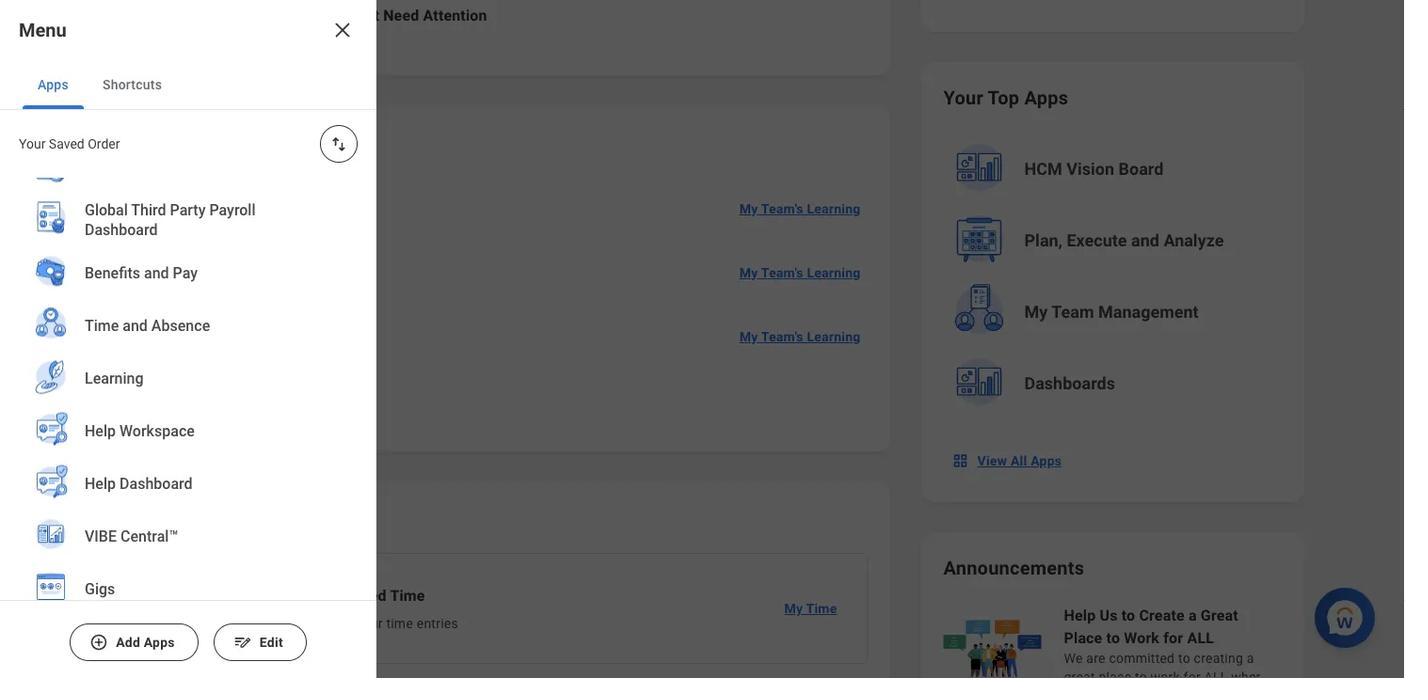 Task type: vqa. For each thing, say whether or not it's contained in the screenshot.
BETH
yes



Task type: locate. For each thing, give the bounding box(es) containing it.
1 vertical spatial your
[[19, 136, 46, 152]]

apps right top
[[1024, 87, 1068, 109]]

order
[[88, 136, 120, 152]]

2 my team's learning from the top
[[739, 265, 861, 281]]

add apps button
[[70, 624, 198, 662]]

0 vertical spatial team's
[[761, 201, 804, 217]]

to right us
[[1122, 607, 1135, 624]]

team's for liu
[[761, 201, 804, 217]]

time
[[85, 317, 119, 334], [390, 587, 425, 605], [806, 601, 837, 617]]

1 my team's learning from the top
[[739, 201, 861, 217]]

dashboard up 'timely' in the bottom of the page
[[120, 475, 193, 493]]

0 vertical spatial your
[[944, 87, 984, 109]]

required down "beth liu" button
[[187, 212, 240, 228]]

and left absence
[[123, 317, 148, 334]]

unsubmitted
[[298, 587, 387, 605]]

learning
[[807, 201, 861, 217], [244, 212, 297, 228], [807, 265, 861, 281], [244, 276, 297, 292], [807, 329, 861, 345], [85, 369, 144, 387]]

to down us
[[1106, 629, 1120, 647]]

1 team's from the top
[[761, 201, 804, 217]]

timely suggestions
[[123, 506, 295, 528]]

apps right all
[[1031, 453, 1062, 469]]

dashboard down global
[[85, 221, 158, 239]]

payroll
[[209, 201, 256, 219]]

due for jacqueline desjardins
[[300, 276, 324, 292]]

you have unsubmitted time
[[229, 587, 425, 605]]

2 vertical spatial team's
[[761, 329, 804, 345]]

0 horizontal spatial a
[[1189, 607, 1197, 624]]

your left saved
[[19, 136, 46, 152]]

your top apps
[[944, 87, 1068, 109]]

2 vertical spatial and
[[123, 317, 148, 334]]

a right creating
[[1247, 651, 1254, 666]]

your inside global navigation dialog
[[19, 136, 46, 152]]

0 vertical spatial due
[[300, 212, 324, 228]]

2 my team's learning button from the top
[[732, 254, 868, 292]]

team's
[[761, 201, 804, 217], [761, 265, 804, 281], [761, 329, 804, 345]]

1 due from the top
[[300, 212, 324, 228]]

2 due from the top
[[300, 276, 324, 292]]

1 horizontal spatial time
[[390, 587, 425, 605]]

help inside "link"
[[85, 475, 116, 493]]

all
[[1187, 629, 1214, 647]]

1 vertical spatial have
[[259, 587, 294, 605]]

your left top
[[944, 87, 984, 109]]

0 vertical spatial you
[[209, 6, 236, 24]]

central™
[[120, 527, 178, 545]]

due for beth liu
[[300, 212, 324, 228]]

plan, execute and analyze
[[1025, 231, 1224, 251]]

help us to create a great place to work for all
[[1064, 607, 1238, 647]]

0 vertical spatial help
[[85, 422, 116, 440]]

learning inside "jacqueline desjardins required learning due soon"
[[244, 276, 297, 292]]

analyze
[[1164, 231, 1224, 251]]

1 vertical spatial you
[[229, 587, 255, 605]]

to
[[1122, 607, 1135, 624], [296, 616, 308, 632], [1106, 629, 1120, 647], [1178, 651, 1191, 666]]

suggestions
[[187, 506, 295, 528]]

a up all
[[1189, 607, 1197, 624]]

learning inside global navigation dialog
[[85, 369, 144, 387]]

1 horizontal spatial your
[[944, 87, 984, 109]]

soon up desjardins
[[327, 212, 358, 228]]

my team's learning button
[[732, 190, 868, 228], [732, 254, 868, 292], [732, 318, 868, 356]]

text edit image
[[233, 633, 252, 652]]

help left workspace
[[85, 422, 116, 440]]

0 vertical spatial dashboard
[[85, 221, 158, 239]]

0 vertical spatial and
[[1131, 231, 1160, 251]]

board
[[1119, 160, 1164, 179]]

0 vertical spatial my team's learning button
[[732, 190, 868, 228]]

1 vertical spatial my team's learning button
[[732, 254, 868, 292]]

1 required from the top
[[187, 212, 240, 228]]

2 vertical spatial help
[[1064, 607, 1096, 624]]

dashboard inside global third party payroll dashboard
[[85, 221, 158, 239]]

and for absence
[[123, 317, 148, 334]]

my
[[739, 201, 758, 217], [739, 265, 758, 281], [1025, 303, 1048, 322], [739, 329, 758, 345], [784, 601, 803, 617]]

workspace
[[120, 422, 195, 440]]

2 team's from the top
[[761, 265, 804, 281]]

global
[[85, 201, 128, 219]]

and
[[1131, 231, 1160, 251], [144, 264, 169, 282], [123, 317, 148, 334]]

apps down menu
[[38, 77, 69, 92]]

benefits and pay link
[[23, 247, 354, 301]]

have up sure
[[259, 587, 294, 605]]

menu
[[19, 19, 67, 41]]

have inside button
[[240, 6, 274, 24]]

2 required from the top
[[187, 276, 240, 292]]

you up make
[[229, 587, 255, 605]]

1 my team's learning button from the top
[[732, 190, 868, 228]]

apps
[[38, 77, 69, 92], [1024, 87, 1068, 109], [1031, 453, 1062, 469], [144, 635, 175, 651]]

1 vertical spatial due
[[300, 276, 324, 292]]

2 vertical spatial my team's learning button
[[732, 318, 868, 356]]

soon
[[327, 212, 358, 228], [327, 276, 358, 292]]

help workspace
[[85, 422, 195, 440]]

view all apps
[[977, 453, 1062, 469]]

and left analyze
[[1131, 231, 1160, 251]]

0 vertical spatial my team's learning
[[739, 201, 861, 217]]

soon for desjardins
[[327, 276, 358, 292]]

maria cardoza button
[[179, 316, 296, 339]]

us
[[1100, 607, 1118, 624]]

soon inside "jacqueline desjardins required learning due soon"
[[327, 276, 358, 292]]

0 vertical spatial soon
[[327, 212, 358, 228]]

my team's learning
[[739, 201, 861, 217], [739, 265, 861, 281], [739, 329, 861, 345]]

team's for desjardins
[[761, 265, 804, 281]]

2 horizontal spatial time
[[806, 601, 837, 617]]

0 vertical spatial a
[[1189, 607, 1197, 624]]

1 vertical spatial required
[[187, 276, 240, 292]]

time inside global navigation dialog
[[85, 317, 119, 334]]

1 vertical spatial my team's learning
[[739, 265, 861, 281]]

maria
[[187, 319, 227, 336]]

and for pay
[[144, 264, 169, 282]]

1 vertical spatial soon
[[327, 276, 358, 292]]

help up vibe
[[85, 475, 116, 493]]

help up place
[[1064, 607, 1096, 624]]

1 vertical spatial team's
[[761, 265, 804, 281]]

you
[[209, 6, 236, 24], [229, 587, 255, 605]]

nbox image
[[951, 452, 970, 471]]

have left 'expenses'
[[240, 6, 274, 24]]

view all apps button
[[944, 442, 1073, 480]]

1 vertical spatial dashboard
[[120, 475, 193, 493]]

to down for
[[1178, 651, 1191, 666]]

dashboard
[[85, 221, 158, 239], [120, 475, 193, 493]]

your
[[944, 87, 984, 109], [19, 136, 46, 152]]

1 vertical spatial a
[[1247, 651, 1254, 666]]

for
[[1164, 629, 1183, 647]]

required for jacqueline
[[187, 276, 240, 292]]

benefits
[[85, 264, 140, 282]]

2 vertical spatial my team's learning
[[739, 329, 861, 345]]

1 horizontal spatial a
[[1247, 651, 1254, 666]]

place
[[1064, 629, 1103, 647]]

you left 'expenses'
[[209, 6, 236, 24]]

time and absence link
[[23, 299, 354, 354]]

due up desjardins
[[300, 212, 324, 228]]

soon down desjardins
[[327, 276, 358, 292]]

required inside beth liu required learning due soon
[[187, 212, 240, 228]]

0 horizontal spatial your
[[19, 136, 46, 152]]

0 vertical spatial have
[[240, 6, 274, 24]]

management
[[1098, 303, 1199, 322]]

a
[[1189, 607, 1197, 624], [1247, 651, 1254, 666]]

due inside beth liu required learning due soon
[[300, 212, 324, 228]]

tab list
[[0, 60, 376, 110]]

due
[[300, 212, 324, 228], [300, 276, 324, 292]]

2 soon from the top
[[327, 276, 358, 292]]

my inside my time 'button'
[[784, 601, 803, 617]]

1 vertical spatial and
[[144, 264, 169, 282]]

you inside button
[[209, 6, 236, 24]]

global navigation dialog
[[0, 0, 376, 679]]

and left pay
[[144, 264, 169, 282]]

due inside "jacqueline desjardins required learning due soon"
[[300, 276, 324, 292]]

help dashboard link
[[23, 457, 354, 512]]

required down jacqueline
[[187, 276, 240, 292]]

help for help dashboard
[[85, 475, 116, 493]]

soon inside beth liu required learning due soon
[[327, 212, 358, 228]]

0 horizontal spatial time
[[85, 317, 119, 334]]

1 vertical spatial help
[[85, 475, 116, 493]]

jacqueline desjardins button
[[179, 252, 348, 275]]

due down desjardins
[[300, 276, 324, 292]]

required inside "jacqueline desjardins required learning due soon"
[[187, 276, 240, 292]]

submit
[[311, 616, 353, 632]]

gigs link
[[23, 563, 354, 617]]

time inside 'button'
[[806, 601, 837, 617]]

you for you have expenses that need attention
[[209, 6, 236, 24]]

my for beth liu
[[739, 201, 758, 217]]

1 soon from the top
[[327, 212, 358, 228]]

that
[[348, 6, 379, 24]]

add apps
[[116, 635, 175, 651]]

entries
[[417, 616, 458, 632]]

0 vertical spatial required
[[187, 212, 240, 228]]



Task type: describe. For each thing, give the bounding box(es) containing it.
make sure to submit your time entries
[[229, 616, 458, 632]]

committed
[[1109, 651, 1175, 666]]

my time
[[784, 601, 837, 617]]

you have expenses that need attention
[[209, 6, 487, 24]]

dashboards
[[1025, 374, 1115, 394]]

dashboard inside help dashboard "link"
[[120, 475, 193, 493]]

your for your saved order
[[19, 136, 46, 152]]

you have expenses that need attention button
[[123, 0, 868, 53]]

time
[[386, 616, 413, 632]]

plan, execute and analyze button
[[945, 207, 1284, 275]]

are
[[1086, 651, 1106, 666]]

add
[[116, 635, 140, 651]]

x image
[[331, 19, 354, 41]]

help inside help us to create a great place to work for all
[[1064, 607, 1096, 624]]

maria cardoza
[[187, 319, 288, 336]]

great
[[1201, 607, 1238, 624]]

we are committed to creating a
[[1064, 651, 1254, 666]]

tab list containing apps
[[0, 60, 376, 110]]

your saved order
[[19, 136, 120, 152]]

apps button
[[23, 60, 84, 109]]

edit
[[260, 635, 283, 651]]

my time button
[[777, 590, 845, 628]]

need
[[383, 6, 419, 24]]

timely
[[123, 506, 182, 528]]

3 my team's learning from the top
[[739, 329, 861, 345]]

soon for liu
[[327, 212, 358, 228]]

time and absence
[[85, 317, 210, 334]]

learning inside beth liu required learning due soon
[[244, 212, 297, 228]]

third
[[131, 201, 166, 219]]

hcm vision board
[[1025, 160, 1164, 179]]

beth
[[187, 191, 219, 208]]

jacqueline
[[187, 255, 263, 272]]

have for expenses
[[240, 6, 274, 24]]

edit button
[[213, 624, 307, 662]]

we
[[1064, 651, 1083, 666]]

help for help workspace
[[85, 422, 116, 440]]

my inside my team management button
[[1025, 303, 1048, 322]]

help workspace link
[[23, 405, 354, 459]]

gigs
[[85, 580, 115, 598]]

dashboards button
[[945, 350, 1284, 418]]

my team's learning button for desjardins
[[732, 254, 868, 292]]

party
[[170, 201, 206, 219]]

execute
[[1067, 231, 1127, 251]]

have for unsubmitted
[[259, 587, 294, 605]]

my team's learning for desjardins
[[739, 265, 861, 281]]

and inside button
[[1131, 231, 1160, 251]]

vibe
[[85, 527, 117, 545]]

create
[[1139, 607, 1185, 624]]

my team's learning button for liu
[[732, 190, 868, 228]]

team
[[1052, 303, 1094, 322]]

my for jacqueline desjardins
[[739, 265, 758, 281]]

sort image
[[329, 135, 348, 153]]

to right sure
[[296, 616, 308, 632]]

desjardins
[[267, 255, 341, 272]]

my team management button
[[945, 279, 1284, 346]]

vibe central™
[[85, 527, 178, 545]]

team highlights list
[[123, 177, 868, 369]]

beth liu required learning due soon
[[187, 191, 358, 228]]

3 my team's learning button from the top
[[732, 318, 868, 356]]

saved
[[49, 136, 84, 152]]

pay
[[173, 264, 198, 282]]

apps right add
[[144, 635, 175, 651]]

hcm
[[1025, 160, 1062, 179]]

3 team's from the top
[[761, 329, 804, 345]]

plus circle image
[[90, 633, 108, 652]]

liu
[[223, 191, 244, 208]]

global third party payroll dashboard
[[85, 201, 256, 239]]

help dashboard
[[85, 475, 193, 493]]

expenses
[[278, 6, 344, 24]]

hcm vision board button
[[945, 136, 1284, 203]]

you for you have unsubmitted time
[[229, 587, 255, 605]]

shortcuts button
[[87, 60, 177, 109]]

shortcuts
[[103, 77, 162, 92]]

attention
[[423, 6, 487, 24]]

vibe central™ link
[[23, 510, 354, 565]]

benefits and pay
[[85, 264, 198, 282]]

my team's learning for liu
[[739, 201, 861, 217]]

my team management
[[1025, 303, 1199, 322]]

learning link
[[23, 352, 354, 407]]

jacqueline desjardins required learning due soon
[[187, 255, 358, 292]]

view
[[977, 453, 1007, 469]]

sure
[[266, 616, 292, 632]]

beth liu button
[[179, 188, 252, 211]]

cardoza
[[231, 319, 288, 336]]

absence
[[151, 317, 210, 334]]

work
[[1124, 629, 1160, 647]]

make
[[229, 616, 262, 632]]

your
[[357, 616, 383, 632]]

your for your top apps
[[944, 87, 984, 109]]

required for beth
[[187, 212, 240, 228]]

plan,
[[1025, 231, 1063, 251]]

creating
[[1194, 651, 1243, 666]]

my for maria cardoza
[[739, 329, 758, 345]]

announcements
[[944, 557, 1085, 579]]

all
[[1011, 453, 1027, 469]]

apps inside button
[[1031, 453, 1062, 469]]

a inside help us to create a great place to work for all
[[1189, 607, 1197, 624]]

vision
[[1067, 160, 1114, 179]]

top
[[988, 87, 1020, 109]]



